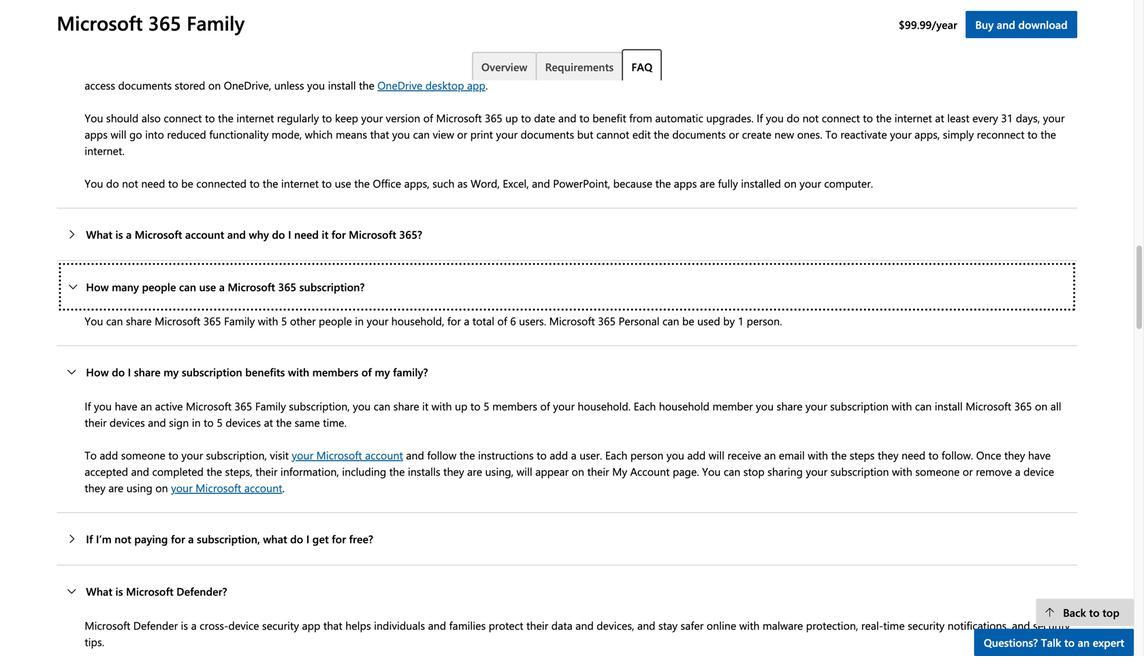 Task type: locate. For each thing, give the bounding box(es) containing it.
apps inside internet access is required to install and activate all the latest releases of apps and services included in all microsoft 365 subscription plans. if you are an existing subscriber, you do not need to reinstall or purchase another subscription.
[[433, 12, 456, 27]]

2 vertical spatial 5
[[217, 415, 223, 430]]

1 vertical spatial at
[[264, 415, 273, 430]]

each up my
[[606, 448, 628, 462]]

new
[[775, 127, 795, 141]]

should
[[106, 110, 139, 125]]

the left same
[[276, 415, 292, 430]]

1 horizontal spatial up
[[506, 110, 518, 125]]

how inside how do i share my subscription benefits with members of my family? dropdown button
[[86, 365, 109, 379]]

regularly
[[277, 110, 319, 125]]

will left receive
[[709, 448, 725, 462]]

share up email
[[777, 399, 803, 413]]

reconnect
[[977, 127, 1025, 141]]

account up including
[[365, 448, 403, 462]]

devices left sign in the left of the page
[[110, 415, 145, 430]]

what is a microsoft account and why do i need it for microsoft 365?
[[86, 227, 423, 242]]

use inside dropdown button
[[199, 279, 216, 294]]

their inside microsoft defender is a cross-device security app that helps individuals and families protect their data and devices, and stay safer online with malware protection, real-time security notifications, and security tips.
[[527, 618, 549, 633]]

1 horizontal spatial will
[[517, 464, 533, 479]]

1 devices from the left
[[110, 415, 145, 430]]

1 vertical spatial in
[[355, 313, 364, 328]]

2 horizontal spatial security
[[1034, 618, 1071, 633]]

1 security from the left
[[262, 618, 299, 633]]

0 horizontal spatial members
[[313, 365, 359, 379]]

is inside microsoft defender is a cross-device security app that helps individuals and families protect their data and devices, and stay safer online with malware protection, real-time security notifications, and security tips.
[[181, 618, 188, 633]]

0 horizontal spatial connect
[[164, 110, 202, 125]]

subscription up desktop
[[428, 61, 487, 76]]

microsoft up for
[[57, 9, 143, 36]]

0 horizontal spatial that
[[324, 618, 343, 633]]

0 horizontal spatial be
[[181, 176, 193, 190]]

is inside internet access is required to install and activate all the latest releases of apps and services included in all microsoft 365 subscription plans. if you are an existing subscriber, you do not need to reinstall or purchase another subscription.
[[159, 12, 166, 27]]

0 vertical spatial have
[[115, 399, 137, 413]]

1 vertical spatial up
[[455, 399, 468, 413]]

what up many
[[86, 227, 113, 242]]

it inside if you have an active microsoft 365 family subscription, you can share it with up to 5 members of your household. each household member you share your subscription with can install microsoft 365 on all their devices and sign in to 5 devices at the same time.
[[422, 399, 429, 413]]

faq
[[632, 59, 653, 74]]

of down how do i share my subscription benefits with members of my family? dropdown button
[[541, 399, 550, 413]]

microsoft up many
[[135, 227, 182, 242]]

internet inside for microsoft 365 plans, internet access is also needed to manage your subscription account, for example to install office apps on other pcs or to change billing options. internet access is also required to access documents stored on onedrive, unless you install the
[[203, 61, 241, 76]]

account inside 'dropdown button'
[[185, 227, 224, 242]]

microsoft up tips.
[[85, 618, 130, 633]]

to left follow.
[[929, 448, 939, 462]]

back
[[1064, 605, 1087, 620]]

your microsoft account link up including
[[292, 448, 403, 462]]

what inside dropdown button
[[86, 584, 113, 599]]

microsoft inside for microsoft 365 plans, internet access is also needed to manage your subscription account, for example to install office apps on other pcs or to change billing options. internet access is also required to access documents stored on onedrive, unless you install the
[[103, 61, 149, 76]]

that right means
[[370, 127, 389, 141]]

up up 'follow' in the left of the page
[[455, 399, 468, 413]]

1 vertical spatial members
[[493, 399, 538, 413]]

1 horizontal spatial apps,
[[915, 127, 941, 141]]

what is microsoft defender? button
[[57, 566, 1078, 617]]

completed
[[152, 464, 204, 479]]

3 security from the left
[[1034, 618, 1071, 633]]

do
[[931, 12, 943, 27], [787, 110, 800, 125], [106, 176, 119, 190], [272, 227, 285, 242], [112, 365, 125, 379], [290, 532, 303, 546]]

expert
[[1093, 635, 1125, 650]]

0 horizontal spatial will
[[111, 127, 126, 141]]

need left reinstall
[[966, 12, 990, 27]]

a
[[126, 227, 132, 242], [219, 279, 225, 294], [464, 313, 470, 328], [571, 448, 577, 462], [1016, 464, 1021, 479], [188, 532, 194, 546], [191, 618, 197, 633]]

a left cross-
[[191, 618, 197, 633]]

billing
[[824, 61, 853, 76]]

1 horizontal spatial your microsoft account link
[[292, 448, 403, 462]]

requirements link
[[536, 52, 624, 80]]

time.
[[323, 415, 347, 430]]

1 vertical spatial be
[[683, 313, 695, 328]]

not inside if i'm not paying for a subscription, what do i get for free? dropdown button
[[115, 532, 131, 546]]

subscription inside if you have an active microsoft 365 family subscription, you can share it with up to 5 members of your household. each household member you share your subscription with can install microsoft 365 on all their devices and sign in to 5 devices at the same time.
[[831, 399, 889, 413]]

someone up using
[[121, 448, 165, 462]]

in down subscription?
[[355, 313, 364, 328]]

pcs
[[739, 61, 756, 76]]

protection,
[[807, 618, 859, 633]]

to add someone to your subscription, visit your microsoft account
[[85, 448, 403, 462]]

microsoft inside microsoft defender is a cross-device security app that helps individuals and families protect their data and devices, and stay safer online with malware protection, real-time security notifications, and security tips.
[[85, 618, 130, 633]]

how for how do i share my subscription benefits with members of my family?
[[86, 365, 109, 379]]

you for you should also connect to the internet regularly to keep your version of microsoft 365 up to date and to benefit from automatic upgrades. if you do not connect to the internet at least every 31 days, your apps will go into reduced functionality mode, which means that you can view or print your documents but cannot edit the documents or create new ones. to reactivate your apps, simply reconnect to the internet.
[[85, 110, 103, 125]]

you inside and follow the instructions to add a user. each person you add will receive an email with the steps they need to follow. once they have accepted and completed the steps, their information, including the installs they are using, will appear on their my account page. you can stop sharing your subscription with someone or remove a device they are using on
[[667, 448, 685, 462]]

1 horizontal spatial .
[[486, 78, 488, 92]]

you
[[762, 12, 780, 27], [910, 12, 928, 27], [307, 78, 325, 92], [766, 110, 784, 125], [392, 127, 410, 141], [94, 399, 112, 413], [353, 399, 371, 413], [756, 399, 774, 413], [667, 448, 685, 462]]

of
[[421, 12, 430, 27], [424, 110, 433, 125], [498, 313, 507, 328], [362, 365, 372, 379], [541, 399, 550, 413]]

from
[[630, 110, 653, 125]]

0 vertical spatial that
[[370, 127, 389, 141]]

on
[[695, 61, 707, 76], [208, 78, 221, 92], [785, 176, 797, 190], [1036, 399, 1048, 413], [572, 464, 585, 479], [156, 480, 168, 495]]

5 up instructions
[[484, 399, 490, 413]]

1
[[738, 313, 744, 328]]

0 horizontal spatial required
[[169, 12, 210, 27]]

using
[[127, 480, 153, 495]]

devices,
[[597, 618, 635, 633]]

for inside for microsoft 365 plans, internet access is also needed to manage your subscription account, for example to install office apps on other pcs or to change billing options. internet access is also required to access documents stored on onedrive, unless you install the
[[533, 61, 547, 76]]

1 horizontal spatial other
[[710, 61, 736, 76]]

the up reactivate
[[877, 110, 892, 125]]

or inside for microsoft 365 plans, internet access is also needed to manage your subscription account, for example to install office apps on other pcs or to change billing options. internet access is also required to access documents stored on onedrive, unless you install the
[[759, 61, 770, 76]]

including
[[342, 464, 387, 479]]

subscription, up steps, at the left of page
[[206, 448, 267, 462]]

install inside internet access is required to install and activate all the latest releases of apps and services included in all microsoft 365 subscription plans. if you are an existing subscriber, you do not need to reinstall or purchase another subscription.
[[226, 12, 254, 27]]

1 horizontal spatial my
[[375, 365, 390, 379]]

if up the accepted
[[85, 399, 91, 413]]

the left latest
[[332, 12, 347, 27]]

if inside dropdown button
[[86, 532, 93, 546]]

2 vertical spatial in
[[192, 415, 201, 430]]

31
[[1002, 110, 1013, 125]]

stored
[[175, 78, 205, 92]]

0 horizontal spatial in
[[192, 415, 201, 430]]

1 horizontal spatial connect
[[822, 110, 860, 125]]

0 vertical spatial people
[[142, 279, 176, 294]]

a inside microsoft defender is a cross-device security app that helps individuals and families protect their data and devices, and stay safer online with malware protection, real-time security notifications, and security tips.
[[191, 618, 197, 633]]

apps, left simply
[[915, 127, 941, 141]]

1 horizontal spatial in
[[355, 313, 364, 328]]

paying
[[134, 532, 168, 546]]

of inside how do i share my subscription benefits with members of my family? dropdown button
[[362, 365, 372, 379]]

i inside 'dropdown button'
[[288, 227, 291, 242]]

apps, left 'such'
[[404, 176, 430, 190]]

subscription inside for microsoft 365 plans, internet access is also needed to manage your subscription account, for example to install office apps on other pcs or to change billing options. internet access is also required to access documents stored on onedrive, unless you install the
[[428, 61, 487, 76]]

1 horizontal spatial 5
[[281, 313, 287, 328]]

internet.
[[85, 143, 125, 158]]

1 horizontal spatial people
[[319, 313, 352, 328]]

0 vertical spatial .
[[486, 78, 488, 92]]

included
[[521, 12, 562, 27]]

follow.
[[942, 448, 974, 462]]

apps up internet.
[[85, 127, 108, 141]]

the right 'follow' in the left of the page
[[460, 448, 475, 462]]

1 vertical spatial device
[[229, 618, 259, 633]]

apps, inside you should also connect to the internet regularly to keep your version of microsoft 365 up to date and to benefit from automatic upgrades. if you do not connect to the internet at least every 31 days, your apps will go into reduced functionality mode, which means that you can view or print your documents but cannot edit the documents or create new ones. to reactivate your apps, simply reconnect to the internet.
[[915, 127, 941, 141]]

2 horizontal spatial all
[[1051, 399, 1062, 413]]

their inside if you have an active microsoft 365 family subscription, you can share it with up to 5 members of your household. each household member you share your subscription with can install microsoft 365 on all their devices and sign in to 5 devices at the same time.
[[85, 415, 107, 430]]

not inside internet access is required to install and activate all the latest releases of apps and services included in all microsoft 365 subscription plans. if you are an existing subscriber, you do not need to reinstall or purchase another subscription.
[[946, 12, 963, 27]]

reinstall
[[1006, 12, 1043, 27]]

documents inside for microsoft 365 plans, internet access is also needed to manage your subscription account, for example to install office apps on other pcs or to change billing options. internet access is also required to access documents stored on onedrive, unless you install the
[[118, 78, 172, 92]]

of left 'family?'
[[362, 365, 372, 379]]

0 vertical spatial it
[[322, 227, 329, 242]]

internet up purchase
[[85, 12, 122, 27]]

0 horizontal spatial also
[[142, 110, 161, 125]]

if inside if you have an active microsoft 365 family subscription, you can share it with up to 5 members of your household. each household member you share your subscription with can install microsoft 365 on all their devices and sign in to 5 devices at the same time.
[[85, 399, 91, 413]]

options.
[[856, 61, 895, 76]]

0 vertical spatial 5
[[281, 313, 287, 328]]

family down the benefits at the bottom left
[[255, 399, 286, 413]]

1 vertical spatial office
[[373, 176, 401, 190]]

device inside microsoft defender is a cross-device security app that helps individuals and families protect their data and devices, and stay safer online with malware protection, real-time security notifications, and security tips.
[[229, 618, 259, 633]]

go
[[129, 127, 142, 141]]

will down instructions
[[517, 464, 533, 479]]

0 vertical spatial how
[[86, 279, 109, 294]]

required
[[169, 12, 210, 27], [1005, 61, 1045, 76]]

sharing
[[768, 464, 803, 479]]

1 horizontal spatial required
[[1005, 61, 1045, 76]]

do inside you should also connect to the internet regularly to keep your version of microsoft 365 up to date and to benefit from automatic upgrades. if you do not connect to the internet at least every 31 days, your apps will go into reduced functionality mode, which means that you can view or print your documents but cannot edit the documents or create new ones. to reactivate your apps, simply reconnect to the internet.
[[787, 110, 800, 125]]

1 horizontal spatial at
[[936, 110, 945, 125]]

0 horizontal spatial security
[[262, 618, 299, 633]]

0 horizontal spatial my
[[164, 365, 179, 379]]

are inside internet access is required to install and activate all the latest releases of apps and services included in all microsoft 365 subscription plans. if you are an existing subscriber, you do not need to reinstall or purchase another subscription.
[[783, 12, 798, 27]]

unless
[[274, 78, 304, 92]]

are left existing at right top
[[783, 12, 798, 27]]

other left pcs
[[710, 61, 736, 76]]

onedrive desktop app .
[[378, 78, 488, 92]]

subscription up steps
[[831, 399, 889, 413]]

0 vertical spatial family
[[187, 9, 245, 36]]

can inside dropdown button
[[179, 279, 196, 294]]

and inside you should also connect to the internet regularly to keep your version of microsoft 365 up to date and to benefit from automatic upgrades. if you do not connect to the internet at least every 31 days, your apps will go into reduced functionality mode, which means that you can view or print your documents but cannot edit the documents or create new ones. to reactivate your apps, simply reconnect to the internet.
[[559, 110, 577, 125]]

5 up the benefits at the bottom left
[[281, 313, 287, 328]]

members up instructions
[[493, 399, 538, 413]]

example
[[550, 61, 590, 76]]

1 vertical spatial to
[[85, 448, 97, 462]]

. for onedrive desktop app .
[[486, 78, 488, 92]]

apps right releases
[[433, 12, 456, 27]]

to right 'connected'
[[250, 176, 260, 190]]

0 horizontal spatial internet
[[85, 12, 122, 27]]

access inside internet access is required to install and activate all the latest releases of apps and services included in all microsoft 365 subscription plans. if you are an existing subscriber, you do not need to reinstall or purchase another subscription.
[[125, 12, 156, 27]]

2 vertical spatial account
[[244, 480, 282, 495]]

and down active
[[148, 415, 166, 430]]

install inside if you have an active microsoft 365 family subscription, you can share it with up to 5 members of your household. each household member you share your subscription with can install microsoft 365 on all their devices and sign in to 5 devices at the same time.
[[935, 399, 963, 413]]

security right cross-
[[262, 618, 299, 633]]

subscription inside and follow the instructions to add a user. each person you add will receive an email with the steps they need to follow. once they have accepted and completed the steps, their information, including the installs they are using, will appear on their my account page. you can stop sharing your subscription with someone or remove a device they are using on
[[831, 464, 890, 479]]

or right pcs
[[759, 61, 770, 76]]

if i'm not paying for a subscription, what do i get for free?
[[86, 532, 373, 546]]

what for what is a microsoft account and why do i need it for microsoft 365?
[[86, 227, 113, 242]]

you right the "subscriber,"
[[910, 12, 928, 27]]

the up functionality
[[218, 110, 234, 125]]

to
[[213, 12, 223, 27], [993, 12, 1003, 27], [349, 61, 359, 76], [593, 61, 603, 76], [773, 61, 783, 76], [1048, 61, 1058, 76], [205, 110, 215, 125], [322, 110, 332, 125], [521, 110, 531, 125], [580, 110, 590, 125], [863, 110, 874, 125], [1028, 127, 1038, 141], [168, 176, 178, 190], [250, 176, 260, 190], [322, 176, 332, 190], [471, 399, 481, 413], [204, 415, 214, 430], [168, 448, 179, 462], [537, 448, 547, 462], [929, 448, 939, 462], [1090, 605, 1100, 620], [1065, 635, 1075, 650]]

0 vertical spatial subscription,
[[289, 399, 350, 413]]

internet up onedrive,
[[203, 61, 241, 76]]

office up from
[[637, 61, 666, 76]]

1 vertical spatial have
[[1029, 448, 1051, 462]]

add
[[100, 448, 118, 462], [550, 448, 568, 462], [688, 448, 706, 462]]

2 add from the left
[[550, 448, 568, 462]]

. down the "overview"
[[486, 78, 488, 92]]

you inside and follow the instructions to add a user. each person you add will receive an email with the steps they need to follow. once they have accepted and completed the steps, their information, including the installs they are using, will appear on their my account page. you can stop sharing your subscription with someone or remove a device they are using on
[[703, 464, 721, 479]]

what for what is microsoft defender?
[[86, 584, 113, 599]]

plans,
[[173, 61, 200, 76]]

app inside microsoft defender is a cross-device security app that helps individuals and families protect their data and devices, and stay safer online with malware protection, real-time security notifications, and security tips.
[[302, 618, 321, 633]]

1 horizontal spatial use
[[335, 176, 351, 190]]

documents down date
[[521, 127, 575, 141]]

questions?
[[984, 635, 1039, 650]]

0 horizontal spatial have
[[115, 399, 137, 413]]

i'm
[[96, 532, 112, 546]]

the
[[332, 12, 347, 27], [359, 78, 375, 92], [218, 110, 234, 125], [877, 110, 892, 125], [654, 127, 670, 141], [1041, 127, 1057, 141], [263, 176, 278, 190], [354, 176, 370, 190], [656, 176, 671, 190], [276, 415, 292, 430], [460, 448, 475, 462], [832, 448, 847, 462], [207, 464, 222, 479], [390, 464, 405, 479]]

can inside you should also connect to the internet regularly to keep your version of microsoft 365 up to date and to benefit from automatic upgrades. if you do not connect to the internet at least every 31 days, your apps will go into reduced functionality mode, which means that you can view or print your documents but cannot edit the documents or create new ones. to reactivate your apps, simply reconnect to the internet.
[[413, 127, 430, 141]]

1 vertical spatial family
[[224, 313, 255, 328]]

their
[[85, 415, 107, 430], [256, 464, 278, 479], [588, 464, 610, 479], [527, 618, 549, 633]]

view
[[433, 127, 454, 141]]

or
[[1046, 12, 1056, 27], [759, 61, 770, 76], [457, 127, 468, 141], [729, 127, 739, 141], [963, 464, 973, 479]]

share inside dropdown button
[[134, 365, 161, 379]]

0 vertical spatial apps,
[[915, 127, 941, 141]]

2 vertical spatial subscription,
[[197, 532, 260, 546]]

2 how from the top
[[86, 365, 109, 379]]

0 vertical spatial what
[[86, 227, 113, 242]]

but
[[577, 127, 594, 141]]

what is a microsoft account and why do i need it for microsoft 365? button
[[57, 209, 1078, 260]]

1 what from the top
[[86, 227, 113, 242]]

apps left fully
[[674, 176, 697, 190]]

microsoft inside you should also connect to the internet regularly to keep your version of microsoft 365 up to date and to benefit from automatic upgrades. if you do not connect to the internet at least every 31 days, your apps will go into reduced functionality mode, which means that you can view or print your documents but cannot edit the documents or create new ones. to reactivate your apps, simply reconnect to the internet.
[[436, 110, 482, 125]]

microsoft down how many people can use a microsoft 365 subscription? dropdown button
[[550, 313, 595, 328]]

and left why
[[227, 227, 246, 242]]

1 horizontal spatial it
[[422, 399, 429, 413]]

documents up should
[[118, 78, 172, 92]]

1 vertical spatial account
[[365, 448, 403, 462]]

have
[[115, 399, 137, 413], [1029, 448, 1051, 462]]

their left data
[[527, 618, 549, 633]]

1 horizontal spatial internet
[[898, 61, 936, 76]]

up
[[506, 110, 518, 125], [455, 399, 468, 413]]

0 horizontal spatial app
[[302, 618, 321, 633]]

0 vertical spatial to
[[826, 127, 838, 141]]

other
[[710, 61, 736, 76], [290, 313, 316, 328]]

sign
[[169, 415, 189, 430]]

member
[[713, 399, 753, 413]]

and inside 'button'
[[997, 17, 1016, 32]]

1 vertical spatial your microsoft account link
[[171, 480, 282, 495]]

1 vertical spatial internet
[[898, 61, 936, 76]]

will inside you should also connect to the internet regularly to keep your version of microsoft 365 up to date and to benefit from automatic upgrades. if you do not connect to the internet at least every 31 days, your apps will go into reduced functionality mode, which means that you can view or print your documents but cannot edit the documents or create new ones. to reactivate your apps, simply reconnect to the internet.
[[111, 127, 126, 141]]

a right paying
[[188, 532, 194, 546]]

have inside if you have an active microsoft 365 family subscription, you can share it with up to 5 members of your household. each household member you share your subscription with can install microsoft 365 on all their devices and sign in to 5 devices at the same time.
[[115, 399, 137, 413]]

2 vertical spatial will
[[517, 464, 533, 479]]

to down days,
[[1028, 127, 1038, 141]]

0 vertical spatial i
[[288, 227, 291, 242]]

page.
[[673, 464, 700, 479]]

2 what from the top
[[86, 584, 113, 599]]

they
[[878, 448, 899, 462], [1005, 448, 1026, 462], [444, 464, 464, 479], [85, 480, 106, 495]]

buy
[[976, 17, 994, 32]]

a left user.
[[571, 448, 577, 462]]

1 horizontal spatial security
[[908, 618, 945, 633]]

to up reduced on the top
[[205, 110, 215, 125]]

apps,
[[915, 127, 941, 141], [404, 176, 430, 190]]

how for how many people can use a microsoft 365 subscription?
[[86, 279, 109, 294]]

0 horizontal spatial 5
[[217, 415, 223, 430]]

1 vertical spatial 5
[[484, 399, 490, 413]]

need right why
[[294, 227, 319, 242]]

in right included
[[565, 12, 574, 27]]

1 vertical spatial someone
[[916, 464, 960, 479]]

2 horizontal spatial add
[[688, 448, 706, 462]]

access up another
[[125, 12, 156, 27]]

household
[[659, 399, 710, 413]]

.
[[486, 78, 488, 92], [282, 480, 285, 495]]

online
[[707, 618, 737, 633]]

household,
[[392, 313, 445, 328]]

0 vertical spatial your microsoft account link
[[292, 448, 403, 462]]

microsoft up 'faq' link
[[591, 12, 636, 27]]

0 vertical spatial in
[[565, 12, 574, 27]]

account,
[[490, 61, 530, 76]]

or right view
[[457, 127, 468, 141]]

members
[[313, 365, 359, 379], [493, 399, 538, 413]]

and left "stay"
[[638, 618, 656, 633]]

an inside and follow the instructions to add a user. each person you add will receive an email with the steps they need to follow. once they have accepted and completed the steps, their information, including the installs they are using, will appear on their my account page. you can stop sharing your subscription with someone or remove a device they are using on
[[765, 448, 776, 462]]

0 horizontal spatial documents
[[118, 78, 172, 92]]

0 vertical spatial office
[[637, 61, 666, 76]]

are
[[783, 12, 798, 27], [700, 176, 715, 190], [467, 464, 483, 479], [108, 480, 124, 495]]

subscription left the benefits at the bottom left
[[182, 365, 242, 379]]

1 add from the left
[[100, 448, 118, 462]]

1 vertical spatial how
[[86, 365, 109, 379]]

needed
[[310, 61, 346, 76]]

apps inside you should also connect to the internet regularly to keep your version of microsoft 365 up to date and to benefit from automatic upgrades. if you do not connect to the internet at least every 31 days, your apps will go into reduced functionality mode, which means that you can view or print your documents but cannot edit the documents or create new ones. to reactivate your apps, simply reconnect to the internet.
[[85, 127, 108, 141]]

devices up to add someone to your subscription, visit your microsoft account
[[226, 415, 261, 430]]

you for you can share microsoft 365 family with 5 other people in your household, for a total of 6 users. microsoft 365 personal can be used by 1 person.
[[85, 313, 103, 328]]

share down many
[[126, 313, 152, 328]]

protect
[[489, 618, 524, 633]]

what inside 'dropdown button'
[[86, 227, 113, 242]]

need down into
[[141, 176, 165, 190]]

at
[[936, 110, 945, 125], [264, 415, 273, 430]]

2 horizontal spatial 5
[[484, 399, 490, 413]]

someone down follow.
[[916, 464, 960, 479]]

have right once
[[1029, 448, 1051, 462]]

not right i'm
[[115, 532, 131, 546]]

person
[[631, 448, 664, 462]]

how
[[86, 279, 109, 294], [86, 365, 109, 379]]

subscription, left what
[[197, 532, 260, 546]]

2 vertical spatial i
[[306, 532, 310, 546]]

1 horizontal spatial have
[[1029, 448, 1051, 462]]

app right desktop
[[467, 78, 486, 92]]

1 how from the top
[[86, 279, 109, 294]]

subscription left plans.
[[660, 12, 719, 27]]

1 vertical spatial i
[[128, 365, 131, 379]]

used
[[698, 313, 721, 328]]

of inside you should also connect to the internet regularly to keep your version of microsoft 365 up to date and to benefit from automatic upgrades. if you do not connect to the internet at least every 31 days, your apps will go into reduced functionality mode, which means that you can view or print your documents but cannot edit the documents or create new ones. to reactivate your apps, simply reconnect to the internet.
[[424, 110, 433, 125]]

you should also connect to the internet regularly to keep your version of microsoft 365 up to date and to benefit from automatic upgrades. if you do not connect to the internet at least every 31 days, your apps will go into reduced functionality mode, which means that you can view or print your documents but cannot edit the documents or create new ones. to reactivate your apps, simply reconnect to the internet.
[[85, 110, 1065, 158]]

1 vertical spatial required
[[1005, 61, 1045, 76]]

0 horizontal spatial someone
[[121, 448, 165, 462]]

you up including
[[353, 399, 371, 413]]

edit
[[633, 127, 651, 141]]

1 vertical spatial apps,
[[404, 176, 430, 190]]

tips.
[[85, 634, 104, 649]]

have inside and follow the instructions to add a user. each person you add will receive an email with the steps they need to follow. once they have accepted and completed the steps, their information, including the installs they are using, will appear on their my account page. you can stop sharing your subscription with someone or remove a device they are using on
[[1029, 448, 1051, 462]]

other inside for microsoft 365 plans, internet access is also needed to manage your subscription account, for example to install office apps on other pcs or to change billing options. internet access is also required to access documents stored on onedrive, unless you install the
[[710, 61, 736, 76]]

0 horizontal spatial at
[[264, 415, 273, 430]]

1 horizontal spatial devices
[[226, 415, 261, 430]]

1 horizontal spatial members
[[493, 399, 538, 413]]

someone
[[121, 448, 165, 462], [916, 464, 960, 479]]

word,
[[471, 176, 500, 190]]

how inside how many people can use a microsoft 365 subscription? dropdown button
[[86, 279, 109, 294]]

1 vertical spatial use
[[199, 279, 216, 294]]

other down subscription?
[[290, 313, 316, 328]]

for right paying
[[171, 532, 185, 546]]

0 horizontal spatial .
[[282, 480, 285, 495]]

1 horizontal spatial i
[[288, 227, 291, 242]]

to right example
[[593, 61, 603, 76]]

office
[[637, 61, 666, 76], [373, 176, 401, 190]]

my left 'family?'
[[375, 365, 390, 379]]

installs
[[408, 464, 441, 479]]

that inside microsoft defender is a cross-device security app that helps individuals and families protect their data and devices, and stay safer online with malware protection, real-time security notifications, and security tips.
[[324, 618, 343, 633]]

0 vertical spatial up
[[506, 110, 518, 125]]

2 devices from the left
[[226, 415, 261, 430]]

will for their
[[517, 464, 533, 479]]

0 vertical spatial at
[[936, 110, 945, 125]]

if left i'm
[[86, 532, 93, 546]]

also inside you should also connect to the internet regularly to keep your version of microsoft 365 up to date and to benefit from automatic upgrades. if you do not connect to the internet at least every 31 days, your apps will go into reduced functionality mode, which means that you can view or print your documents but cannot edit the documents or create new ones. to reactivate your apps, simply reconnect to the internet.
[[142, 110, 161, 125]]

up inside if you have an active microsoft 365 family subscription, you can share it with up to 5 members of your household. each household member you share your subscription with can install microsoft 365 on all their devices and sign in to 5 devices at the same time.
[[455, 399, 468, 413]]

2 horizontal spatial in
[[565, 12, 574, 27]]

you up page.
[[667, 448, 685, 462]]

365 inside you should also connect to the internet regularly to keep your version of microsoft 365 up to date and to benefit from automatic upgrades. if you do not connect to the internet at least every 31 days, your apps will go into reduced functionality mode, which means that you can view or print your documents but cannot edit the documents or create new ones. to reactivate your apps, simply reconnect to the internet.
[[485, 110, 503, 125]]

not inside you should also connect to the internet regularly to keep your version of microsoft 365 up to date and to benefit from automatic upgrades. if you do not connect to the internet at least every 31 days, your apps will go into reduced functionality mode, which means that you can view or print your documents but cannot edit the documents or create new ones. to reactivate your apps, simply reconnect to the internet.
[[803, 110, 819, 125]]

2 horizontal spatial will
[[709, 448, 725, 462]]

people inside dropdown button
[[142, 279, 176, 294]]

0 vertical spatial be
[[181, 176, 193, 190]]



Task type: vqa. For each thing, say whether or not it's contained in the screenshot.
Want
no



Task type: describe. For each thing, give the bounding box(es) containing it.
0 horizontal spatial all
[[318, 12, 329, 27]]

internet inside for microsoft 365 plans, internet access is also needed to manage your subscription account, for example to install office apps on other pcs or to change billing options. internet access is also required to access documents stored on onedrive, unless you install the
[[898, 61, 936, 76]]

talk
[[1042, 635, 1062, 650]]

download
[[1019, 17, 1068, 32]]

2 horizontal spatial documents
[[673, 127, 726, 141]]

free?
[[349, 532, 373, 546]]

families
[[449, 618, 486, 633]]

or inside internet access is required to install and activate all the latest releases of apps and services included in all microsoft 365 subscription plans. if you are an existing subscriber, you do not need to reinstall or purchase another subscription.
[[1046, 12, 1056, 27]]

the left installs
[[390, 464, 405, 479]]

many
[[112, 279, 139, 294]]

a right the remove
[[1016, 464, 1021, 479]]

if inside you should also connect to the internet regularly to keep your version of microsoft 365 up to date and to benefit from automatic upgrades. if you do not connect to the internet at least every 31 days, your apps will go into reduced functionality mode, which means that you can view or print your documents but cannot edit the documents or create new ones. to reactivate your apps, simply reconnect to the internet.
[[757, 110, 763, 125]]

you do not need to be connected to the internet to use the office apps, such as word, excel, and powerpoint, because the apps are fully installed on your computer.
[[85, 176, 874, 190]]

users.
[[519, 313, 547, 328]]

1 vertical spatial subscription,
[[206, 448, 267, 462]]

same
[[295, 415, 320, 430]]

defender
[[133, 618, 178, 633]]

steps
[[850, 448, 875, 462]]

a left 'total'
[[464, 313, 470, 328]]

malware
[[763, 618, 804, 633]]

plans.
[[722, 12, 749, 27]]

means
[[336, 127, 367, 141]]

safer
[[681, 618, 704, 633]]

subscription, inside dropdown button
[[197, 532, 260, 546]]

get
[[313, 532, 329, 546]]

powerpoint,
[[553, 176, 611, 190]]

is inside 'dropdown button'
[[116, 227, 123, 242]]

in inside internet access is required to install and activate all the latest releases of apps and services included in all microsoft 365 subscription plans. if you are an existing subscriber, you do not need to reinstall or purchase another subscription.
[[565, 12, 574, 27]]

instructions
[[478, 448, 534, 462]]

you right member
[[756, 399, 774, 413]]

automatic
[[656, 110, 704, 125]]

2 horizontal spatial account
[[365, 448, 403, 462]]

1 vertical spatial people
[[319, 313, 352, 328]]

is inside dropdown button
[[116, 584, 123, 599]]

and left families
[[428, 618, 446, 633]]

they right once
[[1005, 448, 1026, 462]]

and left services
[[459, 12, 478, 27]]

if inside internet access is required to install and activate all the latest releases of apps and services included in all microsoft 365 subscription plans. if you are an existing subscriber, you do not need to reinstall or purchase another subscription.
[[752, 12, 759, 27]]

user.
[[580, 448, 603, 462]]

active
[[155, 399, 183, 413]]

latest
[[350, 12, 376, 27]]

and right data
[[576, 618, 594, 633]]

by
[[724, 313, 735, 328]]

create
[[742, 127, 772, 141]]

internet down mode,
[[281, 176, 319, 190]]

1 connect from the left
[[164, 110, 202, 125]]

a down what is a microsoft account and why do i need it for microsoft 365? on the top left
[[219, 279, 225, 294]]

they down 'follow' in the left of the page
[[444, 464, 464, 479]]

6
[[510, 313, 516, 328]]

to down download
[[1048, 61, 1058, 76]]

1 vertical spatial other
[[290, 313, 316, 328]]

keep
[[335, 110, 358, 125]]

2 my from the left
[[375, 365, 390, 379]]

the right because
[[656, 176, 671, 190]]

days,
[[1016, 110, 1041, 125]]

to right needed
[[349, 61, 359, 76]]

in inside if you have an active microsoft 365 family subscription, you can share it with up to 5 members of your household. each household member you share your subscription with can install microsoft 365 on all their devices and sign in to 5 devices at the same time.
[[192, 415, 201, 430]]

microsoft down steps, at the left of page
[[196, 480, 241, 495]]

why
[[249, 227, 269, 242]]

subscription.
[[172, 29, 233, 43]]

3 add from the left
[[688, 448, 706, 462]]

the inside for microsoft 365 plans, internet access is also needed to manage your subscription account, for example to install office apps on other pcs or to change billing options. internet access is also required to access documents stored on onedrive, unless you install the
[[359, 78, 375, 92]]

email
[[779, 448, 805, 462]]

0 vertical spatial use
[[335, 176, 351, 190]]

0 vertical spatial app
[[467, 78, 486, 92]]

overview link
[[472, 52, 537, 80]]

the right 'connected'
[[263, 176, 278, 190]]

another
[[131, 29, 169, 43]]

account
[[631, 464, 670, 479]]

and up using
[[131, 464, 149, 479]]

a inside 'dropdown button'
[[126, 227, 132, 242]]

remove
[[976, 464, 1013, 479]]

0 horizontal spatial to
[[85, 448, 97, 462]]

are left fully
[[700, 176, 715, 190]]

need inside internet access is required to install and activate all the latest releases of apps and services included in all microsoft 365 subscription plans. if you are an existing subscriber, you do not need to reinstall or purchase another subscription.
[[966, 12, 990, 27]]

or inside and follow the instructions to add a user. each person you add will receive an email with the steps they need to follow. once they have accepted and completed the steps, their information, including the installs they are using, will appear on their my account page. you can stop sharing your subscription with someone or remove a device they are using on
[[963, 464, 973, 479]]

how many people can use a microsoft 365 subscription? button
[[57, 261, 1078, 313]]

to left reinstall
[[993, 12, 1003, 27]]

their down user.
[[588, 464, 610, 479]]

the inside if you have an active microsoft 365 family subscription, you can share it with up to 5 members of your household. each household member you share your subscription with can install microsoft 365 on all their devices and sign in to 5 devices at the same time.
[[276, 415, 292, 430]]

microsoft inside what is microsoft defender? dropdown button
[[126, 584, 174, 599]]

questions? talk to an expert
[[984, 635, 1125, 650]]

purchase
[[85, 29, 128, 43]]

office inside for microsoft 365 plans, internet access is also needed to manage your subscription account, for example to install office apps on other pcs or to change billing options. internet access is also required to access documents stored on onedrive, unless you install the
[[637, 61, 666, 76]]

0 horizontal spatial apps,
[[404, 176, 430, 190]]

overview
[[482, 59, 528, 74]]

manage
[[362, 61, 401, 76]]

computer.
[[825, 176, 874, 190]]

to left change
[[773, 61, 783, 76]]

least
[[948, 110, 970, 125]]

internet up functionality
[[237, 110, 274, 125]]

apps inside for microsoft 365 plans, internet access is also needed to manage your subscription account, for example to install office apps on other pcs or to change billing options. internet access is also required to access documents stored on onedrive, unless you install the
[[669, 61, 692, 76]]

to up reactivate
[[863, 110, 874, 125]]

your inside for microsoft 365 plans, internet access is also needed to manage your subscription account, for example to install office apps on other pcs or to change billing options. internet access is also required to access documents stored on onedrive, unless you install the
[[404, 61, 425, 76]]

you for you do not need to be connected to the internet to use the office apps, such as word, excel, and powerpoint, because the apps are fully installed on your computer.
[[85, 176, 103, 190]]

once
[[977, 448, 1002, 462]]

2 horizontal spatial also
[[983, 61, 1002, 76]]

the left steps
[[832, 448, 847, 462]]

someone inside and follow the instructions to add a user. each person you add will receive an email with the steps they need to follow. once they have accepted and completed the steps, their information, including the installs they are using, will appear on their my account page. you can stop sharing your subscription with someone or remove a device they are using on
[[916, 464, 960, 479]]

you right plans.
[[762, 12, 780, 27]]

1 horizontal spatial also
[[288, 61, 307, 76]]

each inside if you have an active microsoft 365 family subscription, you can share it with up to 5 members of your household. each household member you share your subscription with can install microsoft 365 on all their devices and sign in to 5 devices at the same time.
[[634, 399, 656, 413]]

the down means
[[354, 176, 370, 190]]

microsoft inside how many people can use a microsoft 365 subscription? dropdown button
[[228, 279, 275, 294]]

the right reconnect at right
[[1041, 127, 1057, 141]]

2 horizontal spatial i
[[306, 532, 310, 546]]

to left 'connected'
[[168, 176, 178, 190]]

are down the accepted
[[108, 480, 124, 495]]

you up new
[[766, 110, 784, 125]]

internet access is required to install and activate all the latest releases of apps and services included in all microsoft 365 subscription plans. if you are an existing subscriber, you do not need to reinstall or purchase another subscription.
[[85, 12, 1056, 43]]

for right get
[[332, 532, 346, 546]]

and up questions?
[[1013, 618, 1031, 633]]

family inside if you have an active microsoft 365 family subscription, you can share it with up to 5 members of your household. each household member you share your subscription with can install microsoft 365 on all their devices and sign in to 5 devices at the same time.
[[255, 399, 286, 413]]

for microsoft 365 plans, internet access is also needed to manage your subscription account, for example to install office apps on other pcs or to change billing options. internet access is also required to access documents stored on onedrive, unless you install the
[[85, 61, 1058, 92]]

up inside you should also connect to the internet regularly to keep your version of microsoft 365 up to date and to benefit from automatic upgrades. if you do not connect to the internet at least every 31 days, your apps will go into reduced functionality mode, which means that you can view or print your documents but cannot edit the documents or create new ones. to reactivate your apps, simply reconnect to the internet.
[[506, 110, 518, 125]]

and left "activate"
[[257, 12, 275, 27]]

to inside you should also connect to the internet regularly to keep your version of microsoft 365 up to date and to benefit from automatic upgrades. if you do not connect to the internet at least every 31 days, your apps will go into reduced functionality mode, which means that you can view or print your documents but cannot edit the documents or create new ones. to reactivate your apps, simply reconnect to the internet.
[[826, 127, 838, 141]]

they down the accepted
[[85, 480, 106, 495]]

desktop
[[426, 78, 464, 92]]

. for your microsoft account .
[[282, 480, 285, 495]]

for inside 'dropdown button'
[[332, 227, 346, 242]]

microsoft up once
[[966, 399, 1012, 413]]

need inside what is a microsoft account and why do i need it for microsoft 365? 'dropdown button'
[[294, 227, 319, 242]]

subscription, inside if you have an active microsoft 365 family subscription, you can share it with up to 5 members of your household. each household member you share your subscription with can install microsoft 365 on all their devices and sign in to 5 devices at the same time.
[[289, 399, 350, 413]]

such
[[433, 176, 455, 190]]

installed
[[741, 176, 782, 190]]

subscription?
[[300, 279, 365, 294]]

steps,
[[225, 464, 253, 479]]

microsoft down how many people can use a microsoft 365 subscription?
[[155, 313, 201, 328]]

not down internet.
[[122, 176, 138, 190]]

365 inside for microsoft 365 plans, internet access is also needed to manage your subscription account, for example to install office apps on other pcs or to change billing options. internet access is also required to access documents stored on onedrive, unless you install the
[[152, 61, 170, 76]]

members inside dropdown button
[[313, 365, 359, 379]]

an inside internet access is required to install and activate all the latest releases of apps and services included in all microsoft 365 subscription plans. if you are an existing subscriber, you do not need to reinstall or purchase another subscription.
[[801, 12, 812, 27]]

as
[[458, 176, 468, 190]]

it inside 'dropdown button'
[[322, 227, 329, 242]]

to up but
[[580, 110, 590, 125]]

of inside if you have an active microsoft 365 family subscription, you can share it with up to 5 members of your household. each household member you share your subscription with can install microsoft 365 on all their devices and sign in to 5 devices at the same time.
[[541, 399, 550, 413]]

to up subscription.
[[213, 12, 223, 27]]

on inside if you have an active microsoft 365 family subscription, you can share it with up to 5 members of your household. each household member you share your subscription with can install microsoft 365 on all their devices and sign in to 5 devices at the same time.
[[1036, 399, 1048, 413]]

required inside internet access is required to install and activate all the latest releases of apps and services included in all microsoft 365 subscription plans. if you are an existing subscriber, you do not need to reinstall or purchase another subscription.
[[169, 12, 210, 27]]

simply
[[944, 127, 975, 141]]

need inside and follow the instructions to add a user. each person you add will receive an email with the steps they need to follow. once they have accepted and completed the steps, their information, including the installs they are using, will appear on their my account page. you can stop sharing your subscription with someone or remove a device they are using on
[[902, 448, 926, 462]]

to left date
[[521, 110, 531, 125]]

microsoft up including
[[317, 448, 362, 462]]

with inside dropdown button
[[288, 365, 310, 379]]

and right excel,
[[532, 176, 550, 190]]

real-
[[862, 618, 884, 633]]

access down for
[[85, 78, 115, 92]]

existing
[[815, 12, 852, 27]]

all inside if you have an active microsoft 365 family subscription, you can share it with up to 5 members of your household. each household member you share your subscription with can install microsoft 365 on all their devices and sign in to 5 devices at the same time.
[[1051, 399, 1062, 413]]

of inside internet access is required to install and activate all the latest releases of apps and services included in all microsoft 365 subscription plans. if you are an existing subscriber, you do not need to reinstall or purchase another subscription.
[[421, 12, 430, 27]]

their down visit
[[256, 464, 278, 479]]

receive
[[728, 448, 762, 462]]

total
[[473, 313, 495, 328]]

accepted
[[85, 464, 128, 479]]

do inside internet access is required to install and activate all the latest releases of apps and services included in all microsoft 365 subscription plans. if you are an existing subscriber, you do not need to reinstall or purchase another subscription.
[[931, 12, 943, 27]]

notifications,
[[948, 618, 1010, 633]]

benefits
[[245, 365, 285, 379]]

every
[[973, 110, 999, 125]]

and inside if you have an active microsoft 365 family subscription, you can share it with up to 5 members of your household. each household member you share your subscription with can install microsoft 365 on all their devices and sign in to 5 devices at the same time.
[[148, 415, 166, 430]]

ones.
[[798, 127, 823, 141]]

to inside dropdown button
[[1065, 635, 1075, 650]]

to up completed
[[168, 448, 179, 462]]

for left 'total'
[[448, 313, 461, 328]]

1 horizontal spatial documents
[[521, 127, 575, 141]]

follow
[[427, 448, 457, 462]]

2 connect from the left
[[822, 110, 860, 125]]

device inside and follow the instructions to add a user. each person you add will receive an email with the steps they need to follow. once they have accepted and completed the steps, their information, including the installs they are using, will appear on their my account page. you can stop sharing your subscription with someone or remove a device they are using on
[[1024, 464, 1055, 479]]

with inside microsoft defender is a cross-device security app that helps individuals and families protect their data and devices, and stay safer online with malware protection, real-time security notifications, and security tips.
[[740, 618, 760, 633]]

reactivate
[[841, 127, 888, 141]]

are left using,
[[467, 464, 483, 479]]

access up onedrive,
[[244, 61, 274, 76]]

learn more about microsoft 365 family. tab list
[[57, 49, 1078, 82]]

to up which
[[322, 110, 332, 125]]

or down upgrades.
[[729, 127, 739, 141]]

the right the edit
[[654, 127, 670, 141]]

each inside and follow the instructions to add a user. each person you add will receive an email with the steps they need to follow. once they have accepted and completed the steps, their information, including the installs they are using, will appear on their my account page. you can stop sharing your subscription with someone or remove a device they are using on
[[606, 448, 628, 462]]

can inside and follow the instructions to add a user. each person you add will receive an email with the steps they need to follow. once they have accepted and completed the steps, their information, including the installs they are using, will appear on their my account page. you can stop sharing your subscription with someone or remove a device they are using on
[[724, 464, 741, 479]]

print
[[471, 127, 493, 141]]

365 inside dropdown button
[[278, 279, 297, 294]]

buy and download
[[976, 17, 1068, 32]]

microsoft left 365?
[[349, 227, 396, 242]]

to left top
[[1090, 605, 1100, 620]]

an inside dropdown button
[[1078, 635, 1090, 650]]

your inside and follow the instructions to add a user. each person you add will receive an email with the steps they need to follow. once they have accepted and completed the steps, their information, including the installs they are using, will appear on their my account page. you can stop sharing your subscription with someone or remove a device they are using on
[[806, 464, 828, 479]]

and up installs
[[406, 448, 424, 462]]

the up your microsoft account .
[[207, 464, 222, 479]]

access up least
[[939, 61, 969, 76]]

1 horizontal spatial all
[[577, 12, 588, 27]]

they right steps
[[878, 448, 899, 462]]

that inside you should also connect to the internet regularly to keep your version of microsoft 365 up to date and to benefit from automatic upgrades. if you do not connect to the internet at least every 31 days, your apps will go into reduced functionality mode, which means that you can view or print your documents but cannot edit the documents or create new ones. to reactivate your apps, simply reconnect to the internet.
[[370, 127, 389, 141]]

2 security from the left
[[908, 618, 945, 633]]

internet left least
[[895, 110, 933, 125]]

share down 'family?'
[[394, 399, 419, 413]]

to up instructions
[[471, 399, 481, 413]]

will for reduced
[[111, 127, 126, 141]]

back to top
[[1064, 605, 1120, 620]]

to down which
[[322, 176, 332, 190]]

requirements
[[545, 59, 614, 74]]

to up appear on the left of page
[[537, 448, 547, 462]]

you down version
[[392, 127, 410, 141]]

if you have an active microsoft 365 family subscription, you can share it with up to 5 members of your household. each household member you share your subscription with can install microsoft 365 on all their devices and sign in to 5 devices at the same time.
[[85, 399, 1062, 430]]

data
[[552, 618, 573, 633]]

subscription inside internet access is required to install and activate all the latest releases of apps and services included in all microsoft 365 subscription plans. if you are an existing subscriber, you do not need to reinstall or purchase another subscription.
[[660, 12, 719, 27]]

to right sign in the left of the page
[[204, 415, 214, 430]]

of left 6
[[498, 313, 507, 328]]

subscription inside dropdown button
[[182, 365, 242, 379]]

you up the accepted
[[94, 399, 112, 413]]

because
[[614, 176, 653, 190]]

microsoft inside internet access is required to install and activate all the latest releases of apps and services included in all microsoft 365 subscription plans. if you are an existing subscriber, you do not need to reinstall or purchase another subscription.
[[591, 12, 636, 27]]

1 horizontal spatial account
[[244, 480, 282, 495]]

visit
[[270, 448, 289, 462]]

an inside if you have an active microsoft 365 family subscription, you can share it with up to 5 members of your household. each household member you share your subscription with can install microsoft 365 on all their devices and sign in to 5 devices at the same time.
[[140, 399, 152, 413]]

at inside you should also connect to the internet regularly to keep your version of microsoft 365 up to date and to benefit from automatic upgrades. if you do not connect to the internet at least every 31 days, your apps will go into reduced functionality mode, which means that you can view or print your documents but cannot edit the documents or create new ones. to reactivate your apps, simply reconnect to the internet.
[[936, 110, 945, 125]]

version
[[386, 110, 421, 125]]

1 my from the left
[[164, 365, 179, 379]]

functionality
[[209, 127, 269, 141]]

how many people can use a microsoft 365 subscription?
[[86, 279, 365, 294]]

members inside if you have an active microsoft 365 family subscription, you can share it with up to 5 members of your household. each household member you share your subscription with can install microsoft 365 on all their devices and sign in to 5 devices at the same time.
[[493, 399, 538, 413]]

releases
[[379, 12, 418, 27]]

do inside 'dropdown button'
[[272, 227, 285, 242]]

questions? talk to an expert button
[[975, 629, 1135, 656]]

1 vertical spatial will
[[709, 448, 725, 462]]

for
[[85, 61, 100, 76]]

if i'm not paying for a subscription, what do i get for free? button
[[57, 513, 1078, 565]]

person.
[[747, 313, 783, 328]]

date
[[534, 110, 556, 125]]

you inside for microsoft 365 plans, internet access is also needed to manage your subscription account, for example to install office apps on other pcs or to change billing options. internet access is also required to access documents stored on onedrive, unless you install the
[[307, 78, 325, 92]]

helps
[[346, 618, 371, 633]]

required inside for microsoft 365 plans, internet access is also needed to manage your subscription account, for example to install office apps on other pcs or to change billing options. internet access is also required to access documents stored on onedrive, unless you install the
[[1005, 61, 1045, 76]]

microsoft up sign in the left of the page
[[186, 399, 232, 413]]



